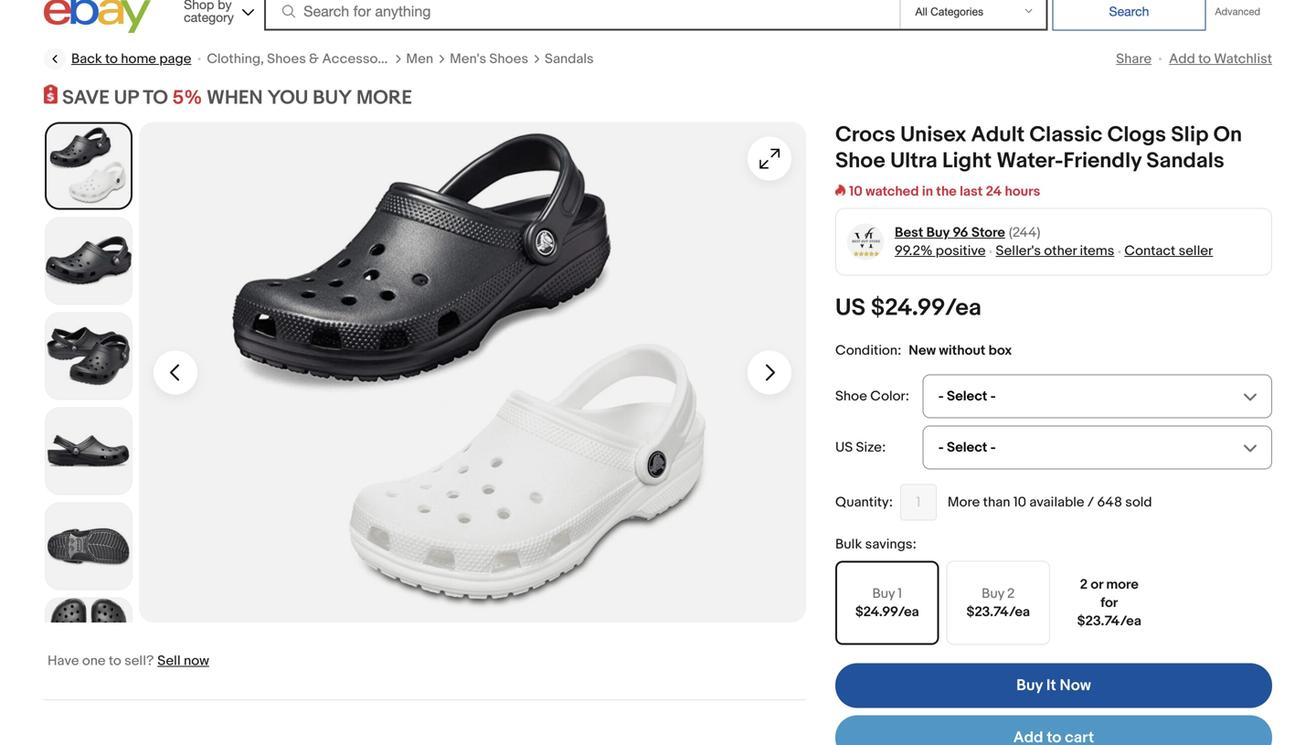 Task type: vqa. For each thing, say whether or not it's contained in the screenshot.
4d
no



Task type: describe. For each thing, give the bounding box(es) containing it.
positive
[[936, 243, 986, 259]]

seller
[[1179, 243, 1214, 259]]

to for back
[[105, 51, 118, 67]]

seller's other items link
[[996, 243, 1115, 259]]

picture 5 of 13 image
[[46, 503, 132, 589]]

friendly
[[1064, 148, 1142, 174]]

buy
[[313, 86, 352, 110]]

ultra
[[891, 148, 938, 174]]

picture 3 of 13 image
[[46, 313, 132, 399]]

2 shoe from the top
[[836, 388, 868, 405]]

crocs unisex adult classic clogs slip on shoe ultra light water-friendly sandals - picture 1 of 13 image
[[139, 122, 806, 623]]

24
[[986, 183, 1002, 200]]

bulk savings:
[[836, 536, 917, 553]]

crocs
[[836, 122, 896, 148]]

now
[[1060, 676, 1092, 695]]

classic
[[1030, 122, 1103, 148]]

buy for buy it now
[[1017, 676, 1043, 695]]

bulk
[[836, 536, 863, 553]]

without
[[939, 342, 986, 359]]

items
[[1080, 243, 1115, 259]]

page
[[159, 51, 191, 67]]

best
[[895, 225, 924, 241]]

hours
[[1005, 183, 1041, 200]]

buy for buy 1 $24.99/ea
[[873, 586, 895, 602]]

it
[[1047, 676, 1057, 695]]

back
[[71, 51, 102, 67]]

5%
[[172, 86, 202, 110]]

648
[[1098, 494, 1123, 511]]

picture 4 of 13 image
[[46, 408, 132, 494]]

now
[[184, 653, 209, 669]]

share button
[[1117, 51, 1152, 67]]

picture 2 of 13 image
[[46, 218, 132, 304]]

share
[[1117, 51, 1152, 67]]

crocs unisex adult classic clogs slip on shoe ultra light water-friendly sandals
[[836, 122, 1243, 174]]

2 inside buy 2 $23.74/ea
[[1008, 586, 1015, 602]]

other
[[1045, 243, 1077, 259]]

0 vertical spatial $24.99/ea
[[871, 294, 982, 322]]

condition: new without box
[[836, 342, 1012, 359]]

99.2% positive link
[[895, 243, 986, 259]]

us for us size
[[836, 439, 853, 456]]

quantity:
[[836, 494, 893, 511]]

box
[[989, 342, 1012, 359]]

men's shoes link
[[450, 50, 529, 68]]

the
[[937, 183, 957, 200]]

have
[[48, 653, 79, 669]]

sell
[[158, 653, 181, 669]]

adult
[[972, 122, 1025, 148]]

shop by category button
[[176, 0, 258, 29]]

buy for buy 2 $23.74/ea
[[982, 586, 1005, 602]]

by
[[218, 0, 232, 12]]

sell now link
[[158, 653, 209, 669]]

/
[[1088, 494, 1095, 511]]

clothing,
[[207, 51, 264, 67]]

back to home page link
[[44, 48, 191, 70]]

than
[[984, 494, 1011, 511]]

more
[[357, 86, 412, 110]]

shoe inside crocs unisex adult classic clogs slip on shoe ultra light water-friendly sandals
[[836, 148, 886, 174]]

in
[[922, 183, 934, 200]]

to
[[143, 86, 168, 110]]

water-
[[997, 148, 1064, 174]]

0 horizontal spatial $23.74/ea
[[967, 604, 1030, 621]]

store
[[972, 225, 1006, 241]]

on
[[1214, 122, 1243, 148]]

us size
[[836, 439, 882, 456]]

99.2% positive
[[895, 243, 986, 259]]

best buy 96 store link
[[895, 224, 1006, 242]]

picture 1 of 13 image
[[47, 124, 131, 208]]

buy 2 $23.74/ea
[[967, 586, 1030, 621]]

new
[[909, 342, 936, 359]]

have one to sell? sell now
[[48, 653, 209, 669]]

accessories
[[322, 51, 401, 67]]

men's
[[450, 51, 487, 67]]

more
[[1107, 577, 1139, 593]]



Task type: locate. For each thing, give the bounding box(es) containing it.
buy inside 'buy 1 $24.99/ea'
[[873, 586, 895, 602]]

to right one
[[109, 653, 121, 669]]

save up to 5% when you buy more
[[62, 86, 412, 110]]

$24.99/ea down 1
[[856, 604, 920, 621]]

Search for anything text field
[[267, 0, 897, 29]]

sold
[[1126, 494, 1153, 511]]

0 horizontal spatial 2
[[1008, 586, 1015, 602]]

10 right than
[[1014, 494, 1027, 511]]

best buy 96 store (244)
[[895, 225, 1041, 241]]

us for us $24.99/ea
[[836, 294, 866, 322]]

clogs
[[1108, 122, 1167, 148]]

sandals link
[[545, 50, 594, 68]]

home
[[121, 51, 156, 67]]

shoe up the watched
[[836, 148, 886, 174]]

1 us from the top
[[836, 294, 866, 322]]

shoe left color
[[836, 388, 868, 405]]

2 shoes from the left
[[490, 51, 529, 67]]

last
[[960, 183, 983, 200]]

1 horizontal spatial 2
[[1080, 577, 1088, 593]]

1 horizontal spatial shoes
[[490, 51, 529, 67]]

clothing, shoes & accessories link
[[207, 50, 401, 68]]

1 vertical spatial us
[[836, 439, 853, 456]]

$24.99/ea up the condition: new without box
[[871, 294, 982, 322]]

10 watched in the last 24 hours
[[849, 183, 1041, 200]]

watchlist
[[1215, 51, 1273, 67]]

2
[[1080, 577, 1088, 593], [1008, 586, 1015, 602]]

best buy 96 store image
[[847, 223, 885, 261]]

sandals inside crocs unisex adult classic clogs slip on shoe ultra light water-friendly sandals
[[1147, 148, 1225, 174]]

seller's
[[996, 243, 1041, 259]]

add to watchlist
[[1170, 51, 1273, 67]]

0 vertical spatial 10
[[849, 183, 863, 200]]

size
[[856, 439, 882, 456]]

us
[[836, 294, 866, 322], [836, 439, 853, 456]]

men
[[406, 51, 433, 67]]

sandals right the 'friendly'
[[1147, 148, 1225, 174]]

available
[[1030, 494, 1085, 511]]

buy 1 $24.99/ea
[[856, 586, 920, 621]]

shop
[[184, 0, 214, 12]]

0 horizontal spatial shoes
[[267, 51, 306, 67]]

1 horizontal spatial sandals
[[1147, 148, 1225, 174]]

more than 10 available / 648 sold
[[948, 494, 1153, 511]]

1 vertical spatial shoe
[[836, 388, 868, 405]]

us $24.99/ea
[[836, 294, 982, 322]]

back to home page
[[71, 51, 191, 67]]

shoe color
[[836, 388, 906, 405]]

10 left the watched
[[849, 183, 863, 200]]

None submit
[[1053, 0, 1206, 31]]

men link
[[406, 50, 433, 68]]

99.2%
[[895, 243, 933, 259]]

Quantity: text field
[[901, 484, 937, 521]]

0 vertical spatial sandals
[[545, 51, 594, 67]]

add
[[1170, 51, 1196, 67]]

to right add
[[1199, 51, 1212, 67]]

to right back
[[105, 51, 118, 67]]

0 horizontal spatial sandals
[[545, 51, 594, 67]]

or
[[1091, 577, 1104, 593]]

color
[[871, 388, 906, 405]]

buy it now
[[1017, 676, 1092, 695]]

to for add
[[1199, 51, 1212, 67]]

advanced link
[[1206, 0, 1270, 30]]

2 or more for $23.74/ea
[[1078, 577, 1142, 630]]

sandals
[[545, 51, 594, 67], [1147, 148, 1225, 174]]

1 shoes from the left
[[267, 51, 306, 67]]

0 vertical spatial shoe
[[836, 148, 886, 174]]

contact seller link
[[1125, 243, 1214, 259]]

shoe
[[836, 148, 886, 174], [836, 388, 868, 405]]

you
[[267, 86, 309, 110]]

(244)
[[1009, 225, 1041, 241]]

1 horizontal spatial $23.74/ea
[[1078, 613, 1142, 630]]

0 vertical spatial us
[[836, 294, 866, 322]]

1 vertical spatial sandals
[[1147, 148, 1225, 174]]

unisex
[[901, 122, 967, 148]]

us left size
[[836, 439, 853, 456]]

condition:
[[836, 342, 902, 359]]

slip
[[1172, 122, 1209, 148]]

watched
[[866, 183, 919, 200]]

shoes left &
[[267, 51, 306, 67]]

to
[[105, 51, 118, 67], [1199, 51, 1212, 67], [109, 653, 121, 669]]

shoes right men's
[[490, 51, 529, 67]]

shoes for clothing,
[[267, 51, 306, 67]]

men's shoes
[[450, 51, 529, 67]]

savings:
[[866, 536, 917, 553]]

1 vertical spatial 10
[[1014, 494, 1027, 511]]

1
[[898, 586, 903, 602]]

shoes for men's
[[490, 51, 529, 67]]

1 horizontal spatial 10
[[1014, 494, 1027, 511]]

sandals down search for anything text box
[[545, 51, 594, 67]]

96
[[953, 225, 969, 241]]

sell?
[[124, 653, 154, 669]]

us up condition:
[[836, 294, 866, 322]]

for
[[1101, 595, 1119, 611]]

2 us from the top
[[836, 439, 853, 456]]

buy it now link
[[836, 663, 1273, 708]]

1 shoe from the top
[[836, 148, 886, 174]]

0 horizontal spatial 10
[[849, 183, 863, 200]]

category
[[184, 10, 234, 25]]

seller's other items
[[996, 243, 1115, 259]]

1 vertical spatial $24.99/ea
[[856, 604, 920, 621]]

2 inside 2 or more for $23.74/ea
[[1080, 577, 1088, 593]]

save
[[62, 86, 110, 110]]

buy inside buy 2 $23.74/ea
[[982, 586, 1005, 602]]

shop by category
[[184, 0, 234, 25]]

light
[[943, 148, 992, 174]]

up
[[114, 86, 139, 110]]

clothing, shoes & accessories men
[[207, 51, 433, 67]]

contact
[[1125, 243, 1176, 259]]

&
[[309, 51, 319, 67]]

shoes
[[267, 51, 306, 67], [490, 51, 529, 67]]

advanced
[[1216, 5, 1261, 17]]

when
[[207, 86, 263, 110]]



